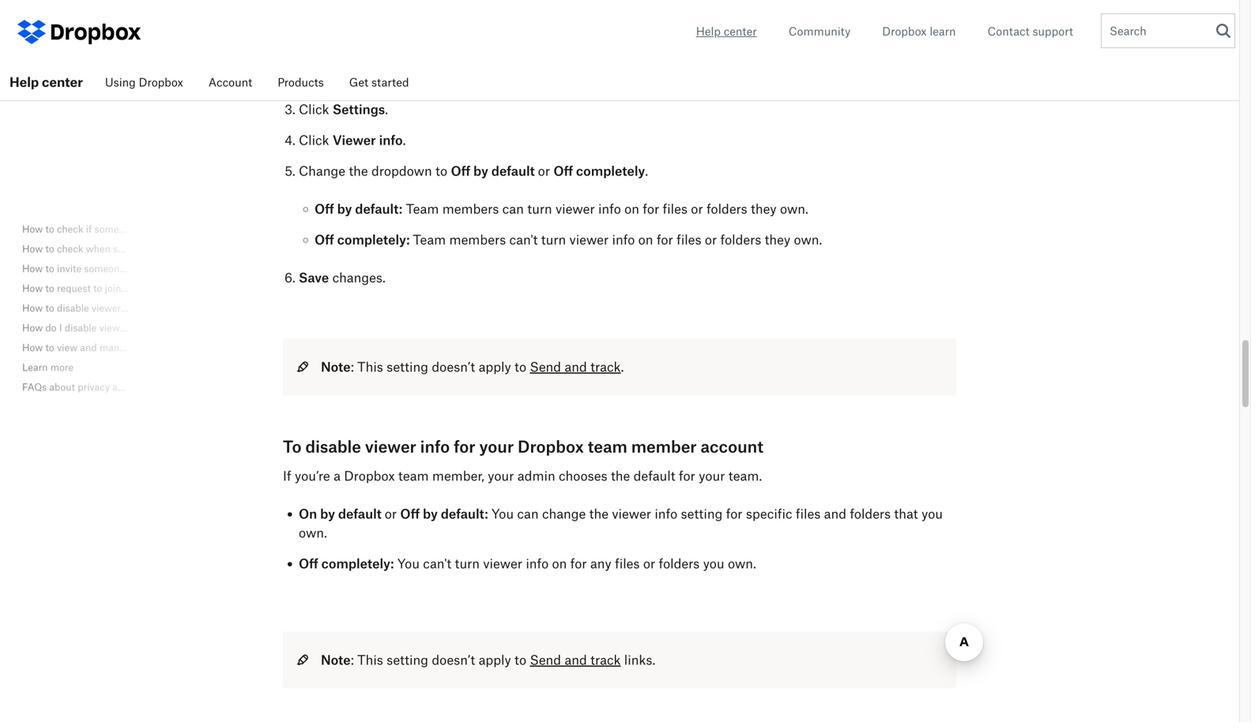 Task type: vqa. For each thing, say whether or not it's contained in the screenshot.
the bottommost 'Search' "text field"
no



Task type: describe. For each thing, give the bounding box(es) containing it.
if
[[283, 468, 291, 484]]

1 vertical spatial disable
[[65, 322, 97, 334]]

you inside you can change the viewer info setting for specific files and folders that you own.
[[492, 506, 514, 522]]

1 horizontal spatial help
[[696, 25, 721, 38]]

is
[[138, 223, 145, 235]]

admin
[[518, 468, 555, 484]]

changes.
[[332, 270, 386, 285]]

dropbox learn
[[882, 25, 956, 38]]

off completely: you can't turn viewer info on for any files or folders you own.
[[299, 556, 756, 571]]

faqs about privacy and access link
[[22, 379, 162, 395]]

click admin console
[[299, 71, 425, 86]]

can inside you can change the viewer info setting for specific files and folders that you own.
[[517, 506, 539, 522]]

privacy
[[78, 381, 110, 393]]

0 horizontal spatial help
[[9, 74, 39, 90]]

send for .
[[530, 359, 561, 375]]

vie...
[[148, 223, 167, 235]]

about
[[49, 381, 75, 393]]

get started link
[[337, 63, 422, 101]]

track for .
[[591, 359, 621, 375]]

this for note : this setting doesn't apply to send and track links.
[[357, 652, 383, 668]]

dropbox image
[[47, 16, 142, 48]]

on by default or off by default:
[[299, 506, 488, 522]]

dropbox inside using dropbox link
[[139, 75, 183, 89]]

products
[[278, 75, 324, 89]]

to
[[283, 437, 302, 456]]

faqs
[[22, 381, 47, 393]]

1 vertical spatial team
[[413, 232, 446, 247]]

0 vertical spatial ...
[[158, 263, 165, 275]]

7 how from the top
[[22, 342, 43, 354]]

invite
[[57, 263, 82, 275]]

clear image
[[1213, 25, 1224, 37]]

viewer
[[333, 132, 376, 148]]

how to check if someone is vie... how to check when someone last... how to invite someone to join ... how to request to join a team ... how to disable viewer info for... how do i disable viewer info f... how to view and manage existin... learn more faqs about privacy and access
[[22, 223, 180, 393]]

0 vertical spatial they
[[751, 201, 777, 216]]

you for that
[[922, 506, 943, 522]]

2 how from the top
[[22, 243, 43, 255]]

if
[[86, 223, 92, 235]]

info down change
[[526, 556, 549, 571]]

5 how from the top
[[22, 302, 43, 314]]

more
[[50, 362, 73, 373]]

click viewer info .
[[299, 132, 406, 148]]

how to request to join a team ... link
[[22, 281, 164, 296]]

a inside how to check if someone is vie... how to check when someone last... how to invite someone to join ... how to request to join a team ... how to disable viewer info for... how do i disable viewer info f... how to view and manage existin... learn more faqs about privacy and access
[[124, 283, 129, 294]]

f...
[[151, 322, 161, 334]]

dropbox learn link
[[882, 23, 956, 40]]

send and track link for .
[[530, 359, 621, 375]]

how do i disable viewer info f... link
[[22, 320, 161, 336]]

setting for note : this setting doesn't apply to send and track links.
[[387, 652, 428, 668]]

highlight icon image for note : this setting doesn't apply to send and track links.
[[296, 654, 308, 666]]

any
[[590, 556, 612, 571]]

learn
[[22, 362, 48, 373]]

0 horizontal spatial you
[[397, 556, 420, 571]]

change
[[542, 506, 586, 522]]

2 vertical spatial turn
[[455, 556, 480, 571]]

change the dropdown to off by default or off completely .
[[299, 163, 648, 178]]

and inside you can change the viewer info setting for specific files and folders that you own.
[[824, 506, 847, 522]]

learn
[[930, 25, 956, 38]]

i
[[59, 322, 62, 334]]

access
[[132, 381, 162, 393]]

using
[[105, 75, 136, 89]]

info up dropdown
[[379, 132, 403, 148]]

click settings .
[[299, 101, 388, 117]]

how to check when someone last... link
[[22, 241, 180, 257]]

account link
[[196, 63, 265, 101]]

send and track link for links.
[[530, 652, 621, 668]]

on
[[299, 506, 317, 522]]

info left f...
[[131, 322, 148, 334]]

do
[[45, 322, 57, 334]]

how to view and manage existin... link
[[22, 340, 174, 356]]

how to disable viewer info for... link
[[22, 300, 162, 316]]

this for note : this setting doesn't apply to send and track .
[[357, 359, 383, 375]]

account
[[701, 437, 764, 456]]

send for links.
[[530, 652, 561, 668]]

you're
[[295, 468, 330, 484]]

admin
[[333, 71, 374, 86]]

dropdown
[[372, 163, 432, 178]]

2 horizontal spatial default
[[634, 468, 675, 484]]

own. for off completely: you can't turn viewer info on for any files or folders you own.
[[728, 556, 756, 571]]

settings
[[333, 101, 385, 117]]

request
[[57, 283, 91, 294]]

1 how from the top
[[22, 223, 43, 235]]

if you're a dropbox team member, your admin chooses the default for your team.
[[283, 468, 762, 484]]

1 horizontal spatial team
[[398, 468, 429, 484]]

your left the "team."
[[699, 468, 725, 484]]

learn more link
[[22, 360, 129, 375]]

you can change the viewer info setting for specific files and folders that you own.
[[299, 506, 943, 541]]

1 vertical spatial default:
[[441, 506, 488, 522]]

1 vertical spatial someone
[[113, 243, 154, 255]]

info down completely
[[598, 201, 621, 216]]

started
[[371, 75, 409, 89]]

apply for .
[[479, 359, 511, 375]]

1 vertical spatial on
[[638, 232, 653, 247]]

viewer inside you can change the viewer info setting for specific files and folders that you own.
[[612, 506, 651, 522]]

dropbox up on by default or off by default:
[[344, 468, 395, 484]]

for...
[[143, 302, 162, 314]]

1 horizontal spatial join
[[139, 263, 155, 275]]

dropbox inside the dropbox learn link
[[882, 25, 927, 38]]

last...
[[156, 243, 180, 255]]

2 horizontal spatial the
[[611, 468, 630, 484]]

community link
[[789, 23, 851, 40]]

get
[[349, 75, 368, 89]]

manage
[[99, 342, 136, 354]]

0 vertical spatial default:
[[355, 201, 403, 216]]

1 horizontal spatial can't
[[509, 232, 538, 247]]

how to invite someone to join ... link
[[22, 261, 165, 277]]

your up if you're a dropbox team member, your admin chooses the default for your team.
[[479, 437, 514, 456]]

2 vertical spatial disable
[[305, 437, 361, 456]]

files inside you can change the viewer info setting for specific files and folders that you own.
[[796, 506, 821, 522]]

the inside you can change the viewer info setting for specific files and folders that you own.
[[589, 506, 609, 522]]

off by default: team members can turn viewer info on for files or folders they own.
[[315, 201, 808, 216]]

highlight icon image for note : this setting doesn't apply to send and track .
[[296, 361, 308, 373]]

1 vertical spatial a
[[334, 468, 341, 484]]

2 vertical spatial on
[[552, 556, 567, 571]]

own. for off completely: team members can't turn viewer info on for files or folders they own.
[[794, 232, 822, 247]]

1 vertical spatial ...
[[157, 283, 164, 294]]

1 vertical spatial can't
[[423, 556, 452, 571]]

chooses
[[559, 468, 608, 484]]

: for note : this setting doesn't apply to send and track links.
[[351, 652, 354, 668]]

info inside you can change the viewer info setting for specific files and folders that you own.
[[655, 506, 678, 522]]

click for click viewer info .
[[299, 132, 329, 148]]

products link
[[265, 63, 337, 101]]

completely
[[576, 163, 645, 178]]

0 vertical spatial members
[[442, 201, 499, 216]]

to disable viewer info for your dropbox team member account
[[283, 437, 764, 456]]

completely: for team members can't turn viewer info on for files or folders they own.
[[337, 232, 410, 247]]

3 how from the top
[[22, 263, 43, 275]]



Task type: locate. For each thing, give the bounding box(es) containing it.
contact
[[988, 25, 1030, 38]]

off completely: team members can't turn viewer info on for files or folders they own.
[[315, 232, 822, 247]]

0 horizontal spatial default
[[338, 506, 382, 522]]

0 vertical spatial on
[[625, 201, 639, 216]]

default up off by default: team members can turn viewer info on for files or folders they own.
[[491, 163, 535, 178]]

note for note : this setting doesn't apply to send and track links.
[[321, 652, 351, 668]]

1 vertical spatial click
[[299, 101, 329, 117]]

1 vertical spatial check
[[57, 243, 83, 255]]

info
[[379, 132, 403, 148], [598, 201, 621, 216], [612, 232, 635, 247], [124, 302, 141, 314], [131, 322, 148, 334], [420, 437, 450, 456], [655, 506, 678, 522], [526, 556, 549, 571]]

0 vertical spatial default
[[491, 163, 535, 178]]

join
[[139, 263, 155, 275], [105, 283, 121, 294]]

the down 'viewer'
[[349, 163, 368, 178]]

0 vertical spatial turn
[[527, 201, 552, 216]]

own. inside you can change the viewer info setting for specific files and folders that you own.
[[299, 525, 327, 541]]

0 vertical spatial highlight icon image
[[296, 361, 308, 373]]

help center for the bottom help center link
[[9, 74, 83, 90]]

help center for help center link to the right
[[696, 25, 757, 38]]

0 vertical spatial a
[[124, 283, 129, 294]]

contact support link
[[988, 23, 1073, 40]]

2 horizontal spatial team
[[588, 437, 628, 456]]

change
[[299, 163, 345, 178]]

0 vertical spatial setting
[[387, 359, 428, 375]]

dropbox left learn
[[882, 25, 927, 38]]

team inside how to check if someone is vie... how to check when someone last... how to invite someone to join ... how to request to join a team ... how to disable viewer info for... how do i disable viewer info f... how to view and manage existin... learn more faqs about privacy and access
[[132, 283, 155, 294]]

1 horizontal spatial help center
[[696, 25, 757, 38]]

your
[[479, 437, 514, 456], [488, 468, 514, 484], [699, 468, 725, 484]]

a down how to invite someone to join ... link
[[124, 283, 129, 294]]

:
[[351, 359, 354, 375], [351, 652, 354, 668]]

0 vertical spatial someone
[[95, 223, 135, 235]]

1 vertical spatial :
[[351, 652, 354, 668]]

1 vertical spatial they
[[765, 232, 791, 247]]

center for the bottom help center link
[[42, 74, 83, 90]]

2 send and track link from the top
[[530, 652, 621, 668]]

0 horizontal spatial join
[[105, 283, 121, 294]]

default:
[[355, 201, 403, 216], [441, 506, 488, 522]]

Search text field
[[1102, 14, 1213, 47]]

1 horizontal spatial default
[[491, 163, 535, 178]]

0 vertical spatial check
[[57, 223, 83, 235]]

0 vertical spatial apply
[[479, 359, 511, 375]]

1 vertical spatial the
[[611, 468, 630, 484]]

0 vertical spatial :
[[351, 359, 354, 375]]

1 this from the top
[[357, 359, 383, 375]]

1 send from the top
[[530, 359, 561, 375]]

2 check from the top
[[57, 243, 83, 255]]

info down member
[[655, 506, 678, 522]]

1 track from the top
[[591, 359, 621, 375]]

0 horizontal spatial default:
[[355, 201, 403, 216]]

1 horizontal spatial a
[[334, 468, 341, 484]]

2 apply from the top
[[479, 652, 511, 668]]

can't down off by default: team members can turn viewer info on for files or folders they own.
[[509, 232, 538, 247]]

someone down is
[[113, 243, 154, 255]]

for
[[643, 201, 659, 216], [657, 232, 673, 247], [454, 437, 475, 456], [679, 468, 695, 484], [726, 506, 743, 522], [570, 556, 587, 571]]

send and track link
[[530, 359, 621, 375], [530, 652, 621, 668]]

dropbox up admin
[[518, 437, 584, 456]]

1 vertical spatial default
[[634, 468, 675, 484]]

community
[[789, 25, 851, 38]]

1 check from the top
[[57, 223, 83, 235]]

disable
[[57, 302, 89, 314], [65, 322, 97, 334], [305, 437, 361, 456]]

0 horizontal spatial the
[[349, 163, 368, 178]]

1 horizontal spatial the
[[589, 506, 609, 522]]

2 send from the top
[[530, 652, 561, 668]]

get started
[[349, 75, 409, 89]]

1 horizontal spatial center
[[724, 25, 757, 38]]

when
[[86, 243, 110, 255]]

team up for...
[[132, 283, 155, 294]]

3 click from the top
[[299, 132, 329, 148]]

0 vertical spatial note
[[321, 359, 351, 375]]

2 note from the top
[[321, 652, 351, 668]]

2 track from the top
[[591, 652, 621, 668]]

2 vertical spatial team
[[398, 468, 429, 484]]

member
[[631, 437, 697, 456]]

doesn't for note : this setting doesn't apply to send and track links.
[[432, 652, 475, 668]]

click up change
[[299, 132, 329, 148]]

1 vertical spatial completely:
[[321, 556, 394, 571]]

info up member,
[[420, 437, 450, 456]]

1 note from the top
[[321, 359, 351, 375]]

join down how to invite someone to join ... link
[[105, 283, 121, 294]]

click
[[299, 71, 329, 86], [299, 101, 329, 117], [299, 132, 329, 148]]

1 vertical spatial this
[[357, 652, 383, 668]]

someone up how to check when someone last... link
[[95, 223, 135, 235]]

1 apply from the top
[[479, 359, 511, 375]]

1 vertical spatial track
[[591, 652, 621, 668]]

dropbox right using
[[139, 75, 183, 89]]

default down member
[[634, 468, 675, 484]]

0 vertical spatial help center link
[[696, 23, 757, 40]]

0 horizontal spatial help center
[[9, 74, 83, 90]]

None search field
[[1102, 14, 1224, 52]]

2 doesn't from the top
[[432, 652, 475, 668]]

0 vertical spatial track
[[591, 359, 621, 375]]

this
[[357, 359, 383, 375], [357, 652, 383, 668]]

highlight icon image
[[296, 361, 308, 373], [296, 654, 308, 666]]

team up chooses
[[588, 437, 628, 456]]

1 horizontal spatial default:
[[441, 506, 488, 522]]

search image
[[1216, 24, 1231, 38], [1216, 24, 1231, 38]]

info down off by default: team members can turn viewer info on for files or folders they own.
[[612, 232, 635, 247]]

for inside you can change the viewer info setting for specific files and folders that you own.
[[726, 506, 743, 522]]

you inside you can change the viewer info setting for specific files and folders that you own.
[[922, 506, 943, 522]]

help
[[696, 25, 721, 38], [9, 74, 39, 90]]

1 vertical spatial help
[[9, 74, 39, 90]]

default: down member,
[[441, 506, 488, 522]]

0 horizontal spatial you
[[703, 556, 725, 571]]

2 vertical spatial click
[[299, 132, 329, 148]]

account
[[208, 75, 252, 89]]

0 vertical spatial this
[[357, 359, 383, 375]]

0 vertical spatial team
[[406, 201, 439, 216]]

... up for...
[[157, 283, 164, 294]]

1 horizontal spatial you
[[492, 506, 514, 522]]

0 vertical spatial disable
[[57, 302, 89, 314]]

team.
[[729, 468, 762, 484]]

apply
[[479, 359, 511, 375], [479, 652, 511, 668]]

1 vertical spatial team
[[588, 437, 628, 456]]

4 how from the top
[[22, 283, 43, 294]]

1 vertical spatial join
[[105, 283, 121, 294]]

team up on by default or off by default:
[[398, 468, 429, 484]]

check left if
[[57, 223, 83, 235]]

you down on by default or off by default:
[[397, 556, 420, 571]]

2 click from the top
[[299, 101, 329, 117]]

1 : from the top
[[351, 359, 354, 375]]

someone down how to check when someone last... link
[[84, 263, 125, 275]]

1 vertical spatial turn
[[541, 232, 566, 247]]

0 vertical spatial completely:
[[337, 232, 410, 247]]

own.
[[780, 201, 808, 216], [794, 232, 822, 247], [299, 525, 327, 541], [728, 556, 756, 571]]

1 vertical spatial members
[[449, 232, 506, 247]]

.
[[385, 101, 388, 117], [403, 132, 406, 148], [645, 163, 648, 178], [621, 359, 624, 375]]

the
[[349, 163, 368, 178], [611, 468, 630, 484], [589, 506, 609, 522]]

note : this setting doesn't apply to send and track links.
[[321, 652, 656, 668]]

2 vertical spatial the
[[589, 506, 609, 522]]

1 vertical spatial help center link
[[0, 63, 92, 101]]

help center link
[[696, 23, 757, 40], [0, 63, 92, 101]]

specific
[[746, 506, 792, 522]]

1 vertical spatial can
[[517, 506, 539, 522]]

0 horizontal spatial team
[[132, 283, 155, 294]]

check up invite
[[57, 243, 83, 255]]

files
[[663, 201, 688, 216], [677, 232, 702, 247], [796, 506, 821, 522], [615, 556, 640, 571]]

setting for note : this setting doesn't apply to send and track .
[[387, 359, 428, 375]]

...
[[158, 263, 165, 275], [157, 283, 164, 294]]

setting inside you can change the viewer info setting for specific files and folders that you own.
[[681, 506, 723, 522]]

info left for...
[[124, 302, 141, 314]]

center for help center link to the right
[[724, 25, 757, 38]]

can't
[[509, 232, 538, 247], [423, 556, 452, 571]]

2 highlight icon image from the top
[[296, 654, 308, 666]]

check
[[57, 223, 83, 235], [57, 243, 83, 255]]

you
[[492, 506, 514, 522], [397, 556, 420, 571]]

completely: for you can't turn viewer info on for any files or folders you own.
[[321, 556, 394, 571]]

send
[[530, 359, 561, 375], [530, 652, 561, 668]]

1 send and track link from the top
[[530, 359, 621, 375]]

off
[[451, 163, 470, 178], [554, 163, 573, 178], [315, 201, 334, 216], [315, 232, 334, 247], [400, 506, 420, 522], [299, 556, 318, 571]]

disable up you're
[[305, 437, 361, 456]]

you for folders
[[703, 556, 725, 571]]

2 this from the top
[[357, 652, 383, 668]]

1 click from the top
[[299, 71, 329, 86]]

0 vertical spatial help
[[696, 25, 721, 38]]

by
[[473, 163, 488, 178], [337, 201, 352, 216], [320, 506, 335, 522], [423, 506, 438, 522]]

a right you're
[[334, 468, 341, 484]]

1 vertical spatial doesn't
[[432, 652, 475, 668]]

own. for you can change the viewer info setting for specific files and folders that you own.
[[299, 525, 327, 541]]

doesn't for note : this setting doesn't apply to send and track .
[[432, 359, 475, 375]]

note : this setting doesn't apply to send and track .
[[321, 359, 624, 375]]

2 vertical spatial default
[[338, 506, 382, 522]]

on
[[625, 201, 639, 216], [638, 232, 653, 247], [552, 556, 567, 571]]

0 horizontal spatial center
[[42, 74, 83, 90]]

join up for...
[[139, 263, 155, 275]]

1 vertical spatial send
[[530, 652, 561, 668]]

0 vertical spatial help center
[[696, 25, 757, 38]]

can't down on by default or off by default:
[[423, 556, 452, 571]]

disable down request
[[57, 302, 89, 314]]

existin...
[[138, 342, 174, 354]]

1 vertical spatial you
[[397, 556, 420, 571]]

support
[[1033, 25, 1073, 38]]

1 horizontal spatial you
[[922, 506, 943, 522]]

1 vertical spatial note
[[321, 652, 351, 668]]

default right on on the bottom left of page
[[338, 506, 382, 522]]

the right chooses
[[611, 468, 630, 484]]

center
[[724, 25, 757, 38], [42, 74, 83, 90]]

1 doesn't from the top
[[432, 359, 475, 375]]

1 vertical spatial apply
[[479, 652, 511, 668]]

viewer
[[556, 201, 595, 216], [570, 232, 609, 247], [92, 302, 121, 314], [99, 322, 129, 334], [365, 437, 416, 456], [612, 506, 651, 522], [483, 556, 522, 571]]

click left admin
[[299, 71, 329, 86]]

members
[[442, 201, 499, 216], [449, 232, 506, 247]]

0 vertical spatial team
[[132, 283, 155, 294]]

0 vertical spatial you
[[492, 506, 514, 522]]

0 vertical spatial can
[[502, 201, 524, 216]]

the right change
[[589, 506, 609, 522]]

0 vertical spatial click
[[299, 71, 329, 86]]

how
[[22, 223, 43, 235], [22, 243, 43, 255], [22, 263, 43, 275], [22, 283, 43, 294], [22, 302, 43, 314], [22, 322, 43, 334], [22, 342, 43, 354]]

0 vertical spatial center
[[724, 25, 757, 38]]

click down products
[[299, 101, 329, 117]]

1 vertical spatial you
[[703, 556, 725, 571]]

apply for links.
[[479, 652, 511, 668]]

contact support
[[988, 25, 1073, 38]]

member,
[[432, 468, 484, 484]]

dropbox
[[882, 25, 927, 38], [139, 75, 183, 89], [518, 437, 584, 456], [344, 468, 395, 484]]

using dropbox
[[105, 75, 183, 89]]

: for note : this setting doesn't apply to send and track .
[[351, 359, 354, 375]]

click for click admin console
[[299, 71, 329, 86]]

... down last...
[[158, 263, 165, 275]]

1 vertical spatial highlight icon image
[[296, 654, 308, 666]]

folders inside you can change the viewer info setting for specific files and folders that you own.
[[850, 506, 891, 522]]

1 vertical spatial setting
[[681, 506, 723, 522]]

0 horizontal spatial can't
[[423, 556, 452, 571]]

click for click settings .
[[299, 101, 329, 117]]

1 vertical spatial center
[[42, 74, 83, 90]]

you down if you're a dropbox team member, your admin chooses the default for your team.
[[492, 506, 514, 522]]

2 vertical spatial someone
[[84, 263, 125, 275]]

track for links.
[[591, 652, 621, 668]]

a
[[124, 283, 129, 294], [334, 468, 341, 484]]

doesn't
[[432, 359, 475, 375], [432, 652, 475, 668]]

setting
[[387, 359, 428, 375], [681, 506, 723, 522], [387, 652, 428, 668]]

note for note : this setting doesn't apply to send and track .
[[321, 359, 351, 375]]

can down change the dropdown to off by default or off completely .
[[502, 201, 524, 216]]

0 vertical spatial send
[[530, 359, 561, 375]]

that
[[894, 506, 918, 522]]

can left change
[[517, 506, 539, 522]]

1 horizontal spatial help center link
[[696, 23, 757, 40]]

completely: up changes.
[[337, 232, 410, 247]]

view
[[57, 342, 77, 354]]

2 : from the top
[[351, 652, 354, 668]]

0 horizontal spatial a
[[124, 283, 129, 294]]

team
[[132, 283, 155, 294], [588, 437, 628, 456], [398, 468, 429, 484]]

disable right i
[[65, 322, 97, 334]]

0 vertical spatial the
[[349, 163, 368, 178]]

console
[[377, 71, 425, 86]]

using dropbox link
[[92, 63, 196, 101]]

0 vertical spatial doesn't
[[432, 359, 475, 375]]

how to check if someone is vie... link
[[22, 221, 167, 237]]

completely:
[[337, 232, 410, 247], [321, 556, 394, 571]]

links.
[[624, 652, 656, 668]]

save
[[299, 270, 329, 285]]

completely: down on by default or off by default:
[[321, 556, 394, 571]]

1 highlight icon image from the top
[[296, 361, 308, 373]]

0 vertical spatial you
[[922, 506, 943, 522]]

default: down dropdown
[[355, 201, 403, 216]]

your left admin
[[488, 468, 514, 484]]

0 vertical spatial join
[[139, 263, 155, 275]]

0 vertical spatial can't
[[509, 232, 538, 247]]

6 how from the top
[[22, 322, 43, 334]]

save changes.
[[299, 270, 389, 285]]



